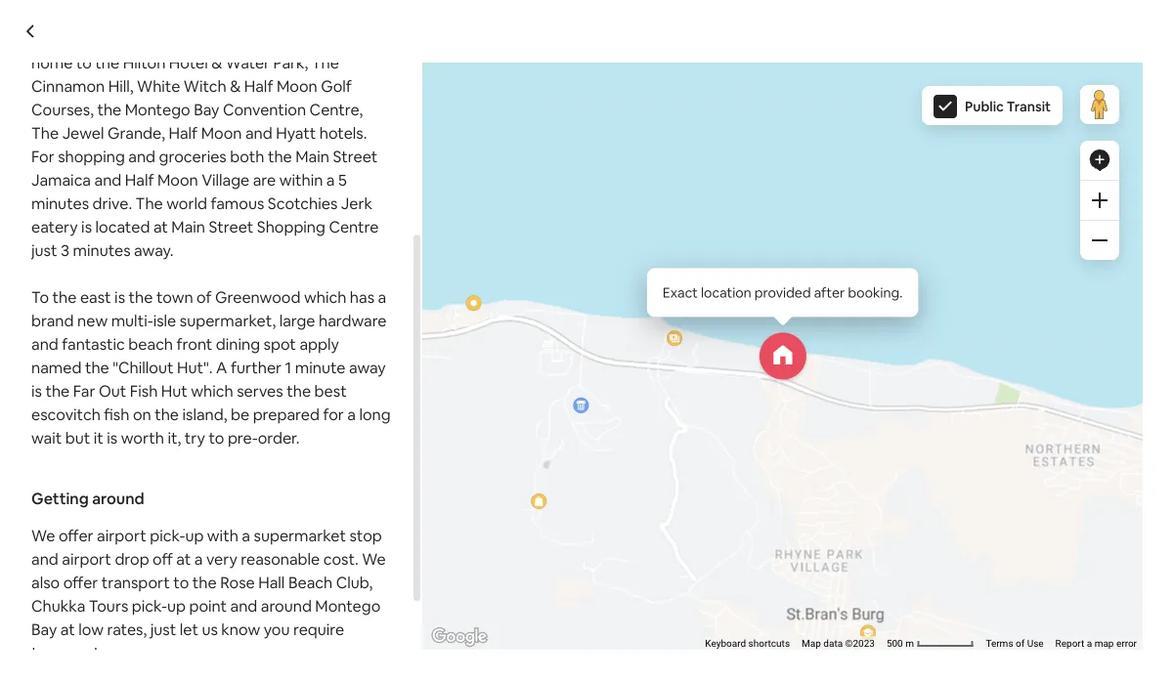 Task type: describe. For each thing, give the bounding box(es) containing it.
groceries
[[469, 399, 537, 419]]

is down world
[[162, 469, 172, 489]]

a up lap
[[338, 328, 346, 348]]

and up also
[[31, 549, 58, 569]]

1 vertical spatial fish
[[578, 493, 606, 513]]

1 vertical spatial town
[[203, 469, 240, 489]]

for inside where you'll be dialog
[[323, 404, 344, 425]]

500 inside where you'll be dialog
[[887, 638, 904, 650]]

of up home
[[1022, 328, 1037, 348]]

1 vertical spatial serves
[[685, 493, 732, 513]]

escovitch inside where you'll be dialog
[[31, 404, 101, 425]]

of right bay,
[[197, 287, 212, 307]]

bay,
[[148, 291, 178, 311]]

0 horizontal spatial google image
[[83, 235, 148, 260]]

terms
[[986, 638, 1014, 650]]

1 horizontal spatial new
[[483, 469, 513, 489]]

map data ©2023 for keyboard shortcuts button to the top
[[755, 248, 828, 260]]

1 vertical spatial brand
[[437, 469, 479, 489]]

1 vertical spatial hut".
[[267, 493, 303, 513]]

isle inside where you'll be dialog
[[153, 311, 176, 331]]

which down near-
[[191, 381, 234, 401]]

हिन्दी,
[[875, 613, 908, 633]]

supermarket
[[254, 526, 346, 546]]

bay inside the seacastles gated community is a sprawling multi-acre beach front property full of cosmopolitan tenants and unit owners, many of whom congregate by the near-olympic size lap pool or mile-long sandy beach. to the west of seacastles is the golden corridor of tourism home to the hilton hotel & water park, the cinnamon hill, white witch & half moon golf courses, the montego bay convention centre, the jewel grande, half moon and hyatt hotels. for shopping and groceries both the main street jamaica and half moon village are within a 5 minutes drive. the world famous scotchies jerk eatery is located at main street shopping centre just 3 minutes away.
[[812, 375, 838, 395]]

is left bay,
[[115, 287, 125, 307]]

water
[[209, 375, 253, 395]]

0 vertical spatial map
[[755, 248, 775, 260]]

0 vertical spatial up
[[185, 526, 204, 546]]

dining inside where you'll be dialog
[[216, 334, 260, 354]]

joined
[[157, 567, 199, 584]]

a up sprawling
[[378, 287, 387, 307]]

off
[[153, 549, 173, 569]]

terms of use link
[[986, 638, 1044, 650]]

0 vertical spatial montego
[[78, 291, 145, 311]]

to inside the seacastles gated community is a sprawling multi-acre beach front property full of cosmopolitan tenants and unit owners, many of whom congregate by the near-olympic size lap pool or mile-long sandy beach. to the west of seacastles is the golden corridor of tourism home to the hilton hotel & water park, the cinnamon hill, white witch & half moon golf courses, the montego bay convention centre, the jewel grande, half moon and hyatt hotels. for shopping and groceries both the main street jamaica and half moon village are within a 5 minutes drive. the world famous scotchies jerk eatery is located at main street shopping centre just 3 minutes away.
[[591, 352, 609, 372]]

0 vertical spatial main
[[606, 399, 640, 419]]

1 vertical spatial minutes
[[754, 422, 812, 442]]

0 horizontal spatial error
[[1070, 248, 1091, 260]]

village
[[862, 399, 910, 419]]

500 m for bottommost keyboard shortcuts button
[[887, 638, 917, 650]]

white
[[431, 375, 475, 395]]

ελληνικά,
[[804, 613, 872, 633]]

away inside where you'll be dialog
[[349, 358, 386, 378]]

st.
[[181, 291, 201, 311]]

the seacastles gated community is a sprawling multi-acre beach front property full of cosmopolitan tenants and unit owners, many of whom congregate by the near-olympic size lap pool or mile-long sandy beach. to the west of seacastles is the golden corridor of tourism home to the hilton hotel & water park, the cinnamon hill, white witch & half moon golf courses, the montego bay convention centre, the jewel grande, half moon and hyatt hotels. for shopping and groceries both the main street jamaica and half moon village are within a 5 minutes drive. the world famous scotchies jerk eatery is located at main street shopping centre just 3 minutes away.
[[78, 328, 1086, 442]]

to inside where you'll be dialog
[[31, 287, 49, 307]]

also
[[31, 573, 60, 593]]

0 horizontal spatial around
[[92, 489, 144, 509]]

but inside where you'll be dialog
[[65, 428, 90, 448]]

2 horizontal spatial front
[[941, 469, 977, 489]]

google image inside where you'll be dialog
[[427, 625, 492, 651]]

the up hotels. on the left bottom of page
[[295, 375, 322, 395]]

0 vertical spatial airport
[[97, 526, 146, 546]]

of left the use
[[1016, 638, 1025, 650]]

hotels.
[[290, 399, 338, 419]]

1 vertical spatial up
[[167, 596, 186, 616]]

just inside the seacastles gated community is a sprawling multi-acre beach front property full of cosmopolitan tenants and unit owners, many of whom congregate by the near-olympic size lap pool or mile-long sandy beach. to the west of seacastles is the golden corridor of tourism home to the hilton hotel & water park, the cinnamon hill, white witch & half moon golf courses, the montego bay convention centre, the jewel grande, half moon and hyatt hotels. for shopping and groceries both the main street jamaica and half moon village are within a 5 minutes drive. the world famous scotchies jerk eatery is located at main street shopping centre just 3 minutes away.
[[713, 422, 739, 442]]

centre,
[[928, 375, 982, 395]]

and down away.
[[796, 469, 823, 489]]

club,
[[336, 573, 373, 593]]

and down water
[[216, 399, 243, 419]]

far inside where you'll be dialog
[[73, 381, 95, 401]]

1 horizontal spatial moon
[[571, 375, 612, 395]]

the inside we offer airport pick-up with a supermarket stop and airport drop off at a very reasonable cost. we also offer transport to the rose hall beach club, chukka tours pick-up point and around montego bay at low rates, just let us know you require transport.
[[192, 573, 217, 593]]

m for 500 m button for keyboard shortcuts button to the top's report a map error link
[[859, 248, 868, 260]]

0 horizontal spatial long
[[115, 516, 146, 536]]

1 vertical spatial offer
[[63, 573, 98, 593]]

0 vertical spatial jamaica
[[307, 291, 368, 311]]

home
[[1021, 352, 1062, 372]]

beach inside the seacastles gated community is a sprawling multi-acre beach front property full of cosmopolitan tenants and unit owners, many of whom congregate by the near-olympic size lap pool or mile-long sandy beach. to the west of seacastles is the golden corridor of tourism home to the hilton hotel & water park, the cinnamon hill, white witch & half moon golf courses, the montego bay convention centre, the jewel grande, half moon and hyatt hotels. for shopping and groceries both the main street jamaica and half moon village are within a 5 minutes drive. the world famous scotchies jerk eatery is located at main street shopping centre just 3 minutes away.
[[499, 328, 544, 348]]

james
[[204, 291, 252, 311]]

1 vertical spatial has
[[397, 469, 422, 489]]

hall
[[258, 573, 285, 593]]

data for keyboard shortcuts button to the top
[[777, 248, 796, 260]]

2 horizontal spatial half
[[785, 399, 814, 419]]

where you'll be dialog
[[0, 0, 1175, 682]]

data for bottommost keyboard shortcuts button
[[824, 638, 843, 650]]

transport
[[102, 573, 170, 593]]

hut inside where you'll be dialog
[[161, 381, 188, 401]]

witch
[[478, 375, 521, 395]]

are
[[913, 399, 936, 419]]

0 vertical spatial keyboard shortcuts button
[[659, 247, 743, 261]]

2 vertical spatial to
[[78, 469, 96, 489]]

error inside where you'll be dialog
[[1117, 638, 1138, 650]]

cinnamon
[[326, 375, 399, 395]]

getting
[[31, 489, 89, 509]]

island, inside where you'll be dialog
[[182, 404, 227, 425]]

sandy
[[493, 352, 536, 372]]

fish inside where you'll be dialog
[[104, 404, 130, 425]]

low
[[78, 620, 104, 640]]

is down cosmopolitan
[[780, 352, 790, 372]]

1 vertical spatial hut
[[609, 493, 636, 513]]

1 vertical spatial supermarket,
[[585, 469, 682, 489]]

of down 'famous'
[[244, 469, 259, 489]]

scotchies
[[254, 422, 324, 442]]

1 horizontal spatial isle
[[559, 469, 582, 489]]

zoom in image
[[1093, 193, 1108, 208]]

transit
[[1007, 98, 1052, 115]]

chukka
[[31, 596, 85, 616]]

public transit
[[966, 98, 1052, 115]]

drag pegman onto the map to open street view image
[[1081, 85, 1120, 124]]

to inside the seacastles gated community is a sprawling multi-acre beach front property full of cosmopolitan tenants and unit owners, many of whom congregate by the near-olympic size lap pool or mile-long sandy beach. to the west of seacastles is the golden corridor of tourism home to the hilton hotel & water park, the cinnamon hill, white witch & half moon golf courses, the montego bay convention centre, the jewel grande, half moon and hyatt hotels. for shopping and groceries both the main street jamaica and half moon village are within a 5 minutes drive. the world famous scotchies jerk eatery is located at main street shopping centre just 3 minutes away.
[[1066, 352, 1081, 372]]

is up very
[[225, 516, 236, 536]]

1 horizontal spatial minute
[[385, 493, 436, 513]]

1 vertical spatial main
[[502, 422, 536, 442]]

point
[[189, 596, 227, 616]]

shopping
[[368, 399, 435, 419]]

a left very
[[194, 549, 203, 569]]

use
[[1028, 638, 1044, 650]]

report for keyboard shortcuts button to the top's report a map error link
[[1009, 248, 1038, 260]]

1 vertical spatial try
[[303, 516, 323, 536]]

to left stop
[[327, 516, 342, 536]]

0 vertical spatial pick-
[[150, 526, 185, 546]]

5
[[998, 399, 1007, 419]]

hyatt
[[247, 399, 287, 419]]

zoom out image
[[1093, 233, 1108, 248]]

tagalog
[[595, 633, 652, 653]]

september
[[216, 567, 287, 584]]

tenants
[[799, 328, 854, 348]]

beach.
[[539, 352, 588, 372]]

olympic
[[252, 352, 309, 372]]

just inside we offer airport pick-up with a supermarket stop and airport drop off at a very reasonable cost. we also offer transport to the rose hall beach club, chukka tours pick-up point and around montego bay at low rates, just let us know you require transport.
[[150, 620, 176, 640]]

1 horizontal spatial half
[[539, 375, 568, 395]]

pool
[[368, 352, 400, 372]]

2,873 reviews
[[106, 613, 206, 633]]

it, inside where you'll be dialog
[[168, 428, 181, 448]]

unit
[[888, 328, 916, 348]]

of down owners,
[[942, 352, 957, 372]]

montego inside we offer airport pick-up with a supermarket stop and airport drop off at a very reasonable cost. we also offer transport to the rose hall beach club, chukka tours pick-up point and around montego bay at low rates, just let us know you require transport.
[[315, 596, 381, 616]]

montego bay, st. james parish, jamaica
[[78, 291, 368, 311]]

2 horizontal spatial moon
[[817, 399, 858, 419]]

a down cinnamon
[[348, 404, 356, 425]]

"chillout inside where you'll be dialog
[[113, 358, 174, 378]]

the up congregate
[[78, 328, 106, 348]]

1 vertical spatial spot
[[1028, 469, 1061, 489]]

is down grande,
[[107, 428, 118, 448]]

has inside where you'll be dialog
[[350, 287, 375, 307]]

owners,
[[919, 328, 976, 348]]

1 horizontal spatial further
[[321, 493, 372, 513]]

to right world
[[209, 428, 224, 448]]

1 horizontal spatial prepared
[[1020, 493, 1087, 513]]

español,
[[911, 613, 971, 633]]

lap
[[343, 352, 365, 372]]

1 horizontal spatial it
[[212, 516, 222, 536]]

1 vertical spatial fish
[[871, 493, 897, 513]]

supermarket, inside where you'll be dialog
[[180, 311, 276, 331]]

by inside the seacastles gated community is a sprawling multi-acre beach front property full of cosmopolitan tenants and unit owners, many of whom congregate by the near-olympic size lap pool or mile-long sandy beach. to the west of seacastles is the golden corridor of tourism home to the hilton hotel & water park, the cinnamon hill, white witch & half moon golf courses, the montego bay convention centre, the jewel grande, half moon and hyatt hotels. for shopping and groceries both the main street jamaica and half moon village are within a 5 minutes drive. the world famous scotchies jerk eatery is located at main street shopping centre just 3 minutes away.
[[166, 352, 184, 372]]

gated
[[192, 328, 235, 348]]

1 horizontal spatial it,
[[286, 516, 299, 536]]

0 horizontal spatial moon
[[172, 399, 213, 419]]

new inside where you'll be dialog
[[77, 311, 108, 331]]

reasonable
[[241, 549, 320, 569]]

0 vertical spatial minutes
[[1011, 399, 1068, 419]]

tourism
[[960, 352, 1018, 372]]

1 vertical spatial street
[[539, 422, 584, 442]]

0 horizontal spatial 500
[[840, 248, 857, 260]]

a down getting around
[[103, 516, 111, 536]]

is down the located
[[479, 493, 490, 513]]

0 vertical spatial street
[[643, 399, 688, 419]]

1 horizontal spatial fantastic
[[827, 469, 890, 489]]

out inside where you'll be dialog
[[99, 381, 126, 401]]

1 vertical spatial wait
[[149, 516, 180, 536]]

reviews
[[148, 613, 206, 633]]

rose
[[220, 573, 255, 593]]

sprawling
[[350, 328, 418, 348]]

and down your stay location, map pin icon
[[754, 399, 782, 419]]

terms of use
[[986, 638, 1044, 650]]

fish inside where you'll be dialog
[[130, 381, 158, 401]]

shortcuts for bottommost keyboard shortcuts button
[[749, 638, 790, 650]]

1 horizontal spatial a
[[306, 493, 317, 513]]

which right parish,
[[304, 287, 347, 307]]

a right with
[[242, 526, 250, 546]]

1 vertical spatial on
[[900, 493, 918, 513]]

2 horizontal spatial multi-
[[517, 469, 559, 489]]

at inside the seacastles gated community is a sprawling multi-acre beach front property full of cosmopolitan tenants and unit owners, many of whom congregate by the near-olympic size lap pool or mile-long sandy beach. to the west of seacastles is the golden corridor of tourism home to the hilton hotel & water park, the cinnamon hill, white witch & half moon golf courses, the montego bay convention centre, the jewel grande, half moon and hyatt hotels. for shopping and groceries both the main street jamaica and half moon village are within a 5 minutes drive. the world famous scotchies jerk eatery is located at main street shopping centre just 3 minutes away.
[[484, 422, 498, 442]]

front inside the seacastles gated community is a sprawling multi-acre beach front property full of cosmopolitan tenants and unit owners, many of whom congregate by the near-olympic size lap pool or mile-long sandy beach. to the west of seacastles is the golden corridor of tourism home to the hilton hotel & water park, the cinnamon hill, white witch & half moon golf courses, the montego bay convention centre, the jewel grande, half moon and hyatt hotels. for shopping and groceries both the main street jamaica and half moon village are within a 5 minutes drive. the world famous scotchies jerk eatery is located at main street shopping centre just 3 minutes away.
[[547, 328, 583, 348]]

beach inside where you'll be dialog
[[128, 334, 173, 354]]

many
[[979, 328, 1019, 348]]

long inside where you'll be dialog
[[359, 404, 391, 425]]

1 vertical spatial out
[[547, 493, 575, 513]]

0 horizontal spatial half
[[139, 399, 168, 419]]

jewel
[[1016, 375, 1058, 395]]

keyboard shortcuts for keyboard shortcuts button to the top
[[659, 248, 743, 260]]

show more
[[78, 413, 161, 433]]

1 horizontal spatial 1
[[375, 493, 382, 513]]

serves inside where you'll be dialog
[[237, 381, 283, 401]]

and up know
[[230, 596, 258, 616]]

pre- inside where you'll be dialog
[[228, 428, 258, 448]]

1 vertical spatial to the east is the town of greenwood which has a brand new multi-isle supermarket, large hardware and fantastic beach front dining spot apply named the "chillout hut". a further 1 minute away is the far out fish hut which serves the best escovitch fish on the island, be prepared for a long wait but it is worth it, try to pre-order.
[[78, 469, 1087, 536]]

1 horizontal spatial away
[[439, 493, 476, 513]]

1 inside where you'll be dialog
[[285, 358, 292, 378]]

and left congregate
[[31, 334, 58, 354]]

1 horizontal spatial escovitch
[[798, 493, 868, 513]]

1 horizontal spatial order.
[[376, 516, 418, 536]]

a down the located
[[425, 469, 434, 489]]

1 vertical spatial large
[[685, 469, 721, 489]]

1 horizontal spatial "chillout
[[203, 493, 264, 513]]

1 vertical spatial keyboard shortcuts button
[[706, 637, 790, 651]]

we offer airport pick-up with a supermarket stop and airport drop off at a very reasonable cost. we also offer transport to the rose hall beach club, chukka tours pick-up point and around montego bay at low rates, just let us know you require transport.
[[31, 526, 386, 663]]

keyboard for bottommost keyboard shortcuts button
[[706, 638, 747, 650]]

more
[[122, 413, 161, 433]]

the down grande,
[[121, 422, 149, 442]]

0 horizontal spatial at
[[60, 620, 75, 640]]

1 horizontal spatial we
[[362, 549, 386, 569]]

1 vertical spatial seacastles
[[697, 352, 776, 372]]

is up size
[[324, 328, 334, 348]]

report a map error for bottommost keyboard shortcuts button
[[1056, 638, 1138, 650]]

hospitality
[[265, 532, 375, 560]]

large inside where you'll be dialog
[[279, 311, 315, 331]]

hosted by hospitality expert joined in september 2016
[[157, 532, 448, 584]]

named inside where you'll be dialog
[[31, 358, 82, 378]]

world
[[152, 422, 193, 442]]

rates,
[[107, 620, 147, 640]]

of right full
[[679, 328, 694, 348]]

1 horizontal spatial dining
[[981, 469, 1025, 489]]

be inside dialog
[[231, 404, 250, 425]]

jamaica inside the seacastles gated community is a sprawling multi-acre beach front property full of cosmopolitan tenants and unit owners, many of whom congregate by the near-olympic size lap pool or mile-long sandy beach. to the west of seacastles is the golden corridor of tourism home to the hilton hotel & water park, the cinnamon hill, white witch & half moon golf courses, the montego bay convention centre, the jewel grande, half moon and hyatt hotels. for shopping and groceries both the main street jamaica and half moon village are within a 5 minutes drive. the world famous scotchies jerk eatery is located at main street shopping centre just 3 minutes away.
[[691, 399, 751, 419]]

for
[[341, 399, 365, 419]]

1 horizontal spatial at
[[176, 549, 191, 569]]

wait inside where you'll be dialog
[[31, 428, 62, 448]]

1 vertical spatial airport
[[62, 549, 111, 569]]

both
[[540, 399, 575, 419]]

1 horizontal spatial east
[[127, 469, 158, 489]]

further inside where you'll be dialog
[[231, 358, 282, 378]]

and down white
[[438, 399, 466, 419]]

by inside hosted by hospitality expert joined in september 2016
[[235, 532, 260, 560]]

1 vertical spatial worth
[[239, 516, 282, 536]]

town inside where you'll be dialog
[[156, 287, 193, 307]]

park,
[[257, 375, 291, 395]]

2 horizontal spatial beach
[[893, 469, 938, 489]]

property
[[586, 328, 651, 348]]

public
[[966, 98, 1004, 115]]

golf
[[616, 375, 647, 395]]

500 m for keyboard shortcuts button to the top
[[840, 248, 870, 260]]

1 vertical spatial greenwood
[[262, 469, 348, 489]]

near-
[[215, 352, 252, 372]]

to inside we offer airport pick-up with a supermarket stop and airport drop off at a very reasonable cost. we also offer transport to the rose hall beach club, chukka tours pick-up point and around montego bay at low rates, just let us know you require transport.
[[173, 573, 189, 593]]

famous
[[196, 422, 250, 442]]

0 vertical spatial we
[[31, 526, 55, 546]]

courses,
[[650, 375, 712, 395]]

1 vertical spatial pre-
[[346, 516, 376, 536]]

a right the use
[[1087, 638, 1093, 650]]

a left zoom out icon
[[1041, 248, 1046, 260]]

on inside where you'll be dialog
[[133, 404, 151, 425]]

1 vertical spatial apply
[[78, 493, 118, 513]]

1 vertical spatial hardware
[[725, 469, 793, 489]]

keyboard for keyboard shortcuts button to the top
[[659, 248, 700, 260]]

which down centre
[[639, 493, 682, 513]]

or
[[404, 352, 419, 372]]

1 horizontal spatial named
[[121, 493, 172, 513]]

very
[[206, 549, 238, 569]]

congregate
[[78, 352, 162, 372]]

convention
[[842, 375, 925, 395]]



Task type: vqa. For each thing, say whether or not it's contained in the screenshot.
3rd 2 from the right
no



Task type: locate. For each thing, give the bounding box(es) containing it.
0 horizontal spatial by
[[166, 352, 184, 372]]

1 horizontal spatial hardware
[[725, 469, 793, 489]]

beach down are
[[893, 469, 938, 489]]

far down 'both' on the bottom left
[[521, 493, 543, 513]]

pick-
[[150, 526, 185, 546], [132, 596, 167, 616]]

supermarket,
[[180, 311, 276, 331], [585, 469, 682, 489]]

m for 500 m button in the where you'll be dialog
[[906, 638, 915, 650]]

main
[[606, 399, 640, 419], [502, 422, 536, 442]]

1 vertical spatial a
[[306, 493, 317, 513]]

moon up world
[[172, 399, 213, 419]]

keyboard shortcuts up full
[[659, 248, 743, 260]]

eatery
[[362, 422, 408, 442]]

0 horizontal spatial main
[[502, 422, 536, 442]]

front inside where you'll be dialog
[[177, 334, 213, 354]]

keyboard inside where you'll be dialog
[[706, 638, 747, 650]]

data
[[777, 248, 796, 260], [824, 638, 843, 650]]

a inside where you'll be dialog
[[216, 358, 227, 378]]

tours
[[89, 596, 128, 616]]

but up very
[[183, 516, 208, 536]]

expert
[[380, 532, 448, 560]]

1 vertical spatial report
[[1056, 638, 1085, 650]]

map data ©2023 down ελληνικά, on the bottom right of page
[[802, 638, 875, 650]]

which down the eatery
[[351, 469, 394, 489]]

golden
[[821, 352, 874, 372]]

brand inside where you'll be dialog
[[31, 311, 74, 331]]

0 horizontal spatial island,
[[182, 404, 227, 425]]

us
[[202, 620, 218, 640]]

far up show
[[73, 381, 95, 401]]

to the east is the town of greenwood which has a brand new multi-isle supermarket, large hardware and fantastic beach front dining spot apply named the "chillout hut". a further 1 minute away is the far out fish hut which serves the best escovitch fish on the island, be prepared for a long wait but it is worth it, try to pre-order. inside where you'll be dialog
[[31, 287, 391, 448]]

of up courses,
[[678, 352, 693, 372]]

0 horizontal spatial seacastles
[[109, 328, 189, 348]]

0 vertical spatial brand
[[31, 311, 74, 331]]

0 vertical spatial further
[[231, 358, 282, 378]]

fish
[[104, 404, 130, 425], [871, 493, 897, 513]]

0 horizontal spatial a
[[216, 358, 227, 378]]

fantastic down away.
[[827, 469, 890, 489]]

1 vertical spatial isle
[[559, 469, 582, 489]]

jerk
[[327, 422, 358, 442]]

1 horizontal spatial ©2023
[[846, 638, 875, 650]]

the
[[52, 287, 77, 307], [129, 287, 153, 307], [187, 352, 211, 372], [612, 352, 637, 372], [794, 352, 818, 372], [85, 358, 109, 378], [78, 375, 103, 395], [716, 375, 740, 395], [45, 381, 70, 401], [287, 381, 311, 401], [578, 399, 602, 419], [155, 404, 179, 425], [99, 469, 124, 489], [176, 469, 200, 489], [175, 493, 199, 513], [494, 493, 518, 513], [735, 493, 759, 513], [922, 493, 946, 513], [192, 573, 217, 593]]

1 horizontal spatial 500 m
[[887, 638, 917, 650]]

©2023 for keyboard shortcuts button to the top
[[799, 248, 828, 260]]

1 vertical spatial escovitch
[[798, 493, 868, 513]]

around up "you" at left bottom
[[261, 596, 312, 616]]

worth up reasonable
[[239, 516, 282, 536]]

map inside where you'll be dialog
[[802, 638, 822, 650]]

1 vertical spatial 500 m
[[887, 638, 917, 650]]

is left grande,
[[31, 381, 42, 401]]

keyboard shortcuts for bottommost keyboard shortcuts button
[[706, 638, 790, 650]]

data inside where you'll be dialog
[[824, 638, 843, 650]]

spot inside where you'll be dialog
[[264, 334, 296, 354]]

0 vertical spatial serves
[[237, 381, 283, 401]]

0 vertical spatial apply
[[300, 334, 339, 354]]

pre- up cost. at bottom left
[[346, 516, 376, 536]]

0 vertical spatial try
[[185, 428, 205, 448]]

by up september
[[235, 532, 260, 560]]

jamaica right parish,
[[307, 291, 368, 311]]

to
[[31, 287, 49, 307], [591, 352, 609, 372], [78, 469, 96, 489]]

hardware up lap
[[319, 311, 387, 331]]

order. inside where you'll be dialog
[[258, 428, 300, 448]]

google image
[[83, 235, 148, 260], [427, 625, 492, 651]]

©2023
[[799, 248, 828, 260], [846, 638, 875, 650]]

grande,
[[78, 399, 136, 419]]

long inside the seacastles gated community is a sprawling multi-acre beach front property full of cosmopolitan tenants and unit owners, many of whom congregate by the near-olympic size lap pool or mile-long sandy beach. to the west of seacastles is the golden corridor of tourism home to the hilton hotel & water park, the cinnamon hill, white witch & half moon golf courses, the montego bay convention centre, the jewel grande, half moon and hyatt hotels. for shopping and groceries both the main street jamaica and half moon village are within a 5 minutes drive. the world famous scotchies jerk eatery is located at main street shopping centre just 3 minutes away.
[[458, 352, 490, 372]]

1 vertical spatial minute
[[385, 493, 436, 513]]

cosmopolitan
[[698, 328, 796, 348]]

beach up sandy
[[499, 328, 544, 348]]

0 horizontal spatial try
[[185, 428, 205, 448]]

0 horizontal spatial bay
[[31, 620, 57, 640]]

0 horizontal spatial we
[[31, 526, 55, 546]]

order. down hyatt
[[258, 428, 300, 448]]

0 horizontal spatial has
[[350, 287, 375, 307]]

hut". down gated
[[177, 358, 213, 378]]

multi- inside where you'll be dialog
[[111, 311, 153, 331]]

within
[[939, 399, 983, 419]]

0 vertical spatial "chillout
[[113, 358, 174, 378]]

1 vertical spatial 500 m button
[[881, 637, 981, 651]]

town down 'famous'
[[203, 469, 240, 489]]

map data ©2023 for bottommost keyboard shortcuts button
[[802, 638, 875, 650]]

apply left lap
[[300, 334, 339, 354]]

with
[[207, 526, 239, 546]]

add a place to the map image
[[1089, 149, 1112, 172]]

0 horizontal spatial map
[[755, 248, 775, 260]]

1 horizontal spatial pre-
[[346, 516, 376, 536]]

order.
[[258, 428, 300, 448], [376, 516, 418, 536]]

learn more about the host, hospitality expert. image
[[78, 527, 141, 590], [78, 527, 141, 590]]

keyboard up full
[[659, 248, 700, 260]]

brand
[[31, 311, 74, 331], [437, 469, 479, 489]]

report a map error
[[1009, 248, 1091, 260], [1056, 638, 1138, 650]]

2 & from the left
[[525, 375, 535, 395]]

fish
[[130, 381, 158, 401], [578, 493, 606, 513]]

shortcuts inside where you'll be dialog
[[749, 638, 790, 650]]

0 vertical spatial but
[[65, 428, 90, 448]]

3
[[742, 422, 751, 442]]

report a map error link right the use
[[1056, 638, 1138, 650]]

0 vertical spatial prepared
[[253, 404, 320, 425]]

multi- inside the seacastles gated community is a sprawling multi-acre beach front property full of cosmopolitan tenants and unit owners, many of whom congregate by the near-olympic size lap pool or mile-long sandy beach. to the west of seacastles is the golden corridor of tourism home to the hilton hotel & water park, the cinnamon hill, white witch & half moon golf courses, the montego bay convention centre, the jewel grande, half moon and hyatt hotels. for shopping and groceries both the main street jamaica and half moon village are within a 5 minutes drive. the world famous scotchies jerk eatery is located at main street shopping centre just 3 minutes away.
[[422, 328, 464, 348]]

dining down 5 in the right of the page
[[981, 469, 1025, 489]]

0 vertical spatial away
[[349, 358, 386, 378]]

1
[[285, 358, 292, 378], [375, 493, 382, 513]]

spot up the park,
[[264, 334, 296, 354]]

your stay location, map pin image
[[760, 333, 807, 380]]

error
[[1070, 248, 1091, 260], [1117, 638, 1138, 650]]

keyboard shortcuts inside where you'll be dialog
[[706, 638, 790, 650]]

2 vertical spatial at
[[60, 620, 75, 640]]

half down hotel
[[139, 399, 168, 419]]

1 google map
showing 5 points of interest. region from the left
[[43, 0, 1175, 268]]

report a map error link for keyboard shortcuts button to the top
[[1009, 248, 1091, 260]]

1 vertical spatial google image
[[427, 625, 492, 651]]

up left with
[[185, 526, 204, 546]]

hilton
[[106, 375, 149, 395]]

community
[[238, 328, 320, 348]]

keyboard shortcuts button down français,
[[706, 637, 790, 651]]

island, down water
[[182, 404, 227, 425]]

keyboard shortcuts
[[659, 248, 743, 260], [706, 638, 790, 650]]

1 horizontal spatial brand
[[437, 469, 479, 489]]

half
[[539, 375, 568, 395], [139, 399, 168, 419], [785, 399, 814, 419]]

try right more
[[185, 428, 205, 448]]

worth inside where you'll be dialog
[[121, 428, 164, 448]]

0 horizontal spatial serves
[[237, 381, 283, 401]]

out down congregate
[[99, 381, 126, 401]]

report a map error link for bottommost keyboard shortcuts button
[[1056, 638, 1138, 650]]

0 vertical spatial hut".
[[177, 358, 213, 378]]

0 horizontal spatial for
[[78, 516, 99, 536]]

greenwood down scotchies
[[262, 469, 348, 489]]

1 horizontal spatial to
[[78, 469, 96, 489]]

has
[[350, 287, 375, 307], [397, 469, 422, 489]]

500 m button inside where you'll be dialog
[[881, 637, 981, 651]]

©2023 inside where you'll be dialog
[[846, 638, 875, 650]]

cost.
[[324, 549, 359, 569]]

away up expert
[[439, 493, 476, 513]]

0 vertical spatial map data ©2023
[[755, 248, 828, 260]]

is down shopping
[[412, 422, 422, 442]]

long down acre
[[458, 352, 490, 372]]

0 vertical spatial spot
[[264, 334, 296, 354]]

&
[[195, 375, 205, 395], [525, 375, 535, 395]]

airport up drop
[[97, 526, 146, 546]]

0 vertical spatial hut
[[161, 381, 188, 401]]

1 & from the left
[[195, 375, 205, 395]]

google map
showing 5 points of interest. region
[[43, 0, 1175, 268], [238, 0, 1175, 682]]

report a map error for keyboard shortcuts button to the top
[[1009, 248, 1091, 260]]

1 vertical spatial keyboard
[[706, 638, 747, 650]]

we
[[31, 526, 55, 546], [362, 549, 386, 569]]

©2023 for bottommost keyboard shortcuts button
[[846, 638, 875, 650]]

named
[[31, 358, 82, 378], [121, 493, 172, 513]]

located
[[426, 422, 480, 442]]

2016
[[290, 567, 320, 584]]

0 vertical spatial hardware
[[319, 311, 387, 331]]

apply inside where you'll be dialog
[[300, 334, 339, 354]]

1 vertical spatial jamaica
[[691, 399, 751, 419]]

main up shopping
[[606, 399, 640, 419]]

away down sprawling
[[349, 358, 386, 378]]

minute
[[295, 358, 346, 378], [385, 493, 436, 513]]

1 vertical spatial long
[[359, 404, 391, 425]]

0 horizontal spatial map
[[1048, 248, 1068, 260]]

1 vertical spatial by
[[235, 532, 260, 560]]

0 vertical spatial long
[[458, 352, 490, 372]]

prepared inside where you'll be dialog
[[253, 404, 320, 425]]

but
[[65, 428, 90, 448], [183, 516, 208, 536]]

1 horizontal spatial serves
[[685, 493, 732, 513]]

fantastic
[[62, 334, 125, 354], [827, 469, 890, 489]]

shortcuts for keyboard shortcuts button to the top
[[702, 248, 743, 260]]

map
[[1048, 248, 1068, 260], [1095, 638, 1115, 650]]

english,
[[681, 613, 735, 633]]

1 vertical spatial for
[[78, 516, 99, 536]]

0 horizontal spatial east
[[80, 287, 111, 307]]

1 horizontal spatial map
[[802, 638, 822, 650]]

1 vertical spatial but
[[183, 516, 208, 536]]

isle down 'both' on the bottom left
[[559, 469, 582, 489]]

1 vertical spatial further
[[321, 493, 372, 513]]

large down centre
[[685, 469, 721, 489]]

front
[[547, 328, 583, 348], [177, 334, 213, 354], [941, 469, 977, 489]]

spot
[[264, 334, 296, 354], [1028, 469, 1061, 489]]

0 horizontal spatial far
[[73, 381, 95, 401]]

of
[[197, 287, 212, 307], [679, 328, 694, 348], [1022, 328, 1037, 348], [678, 352, 693, 372], [942, 352, 957, 372], [244, 469, 259, 489], [1016, 638, 1025, 650]]

1 horizontal spatial front
[[547, 328, 583, 348]]

greenwood inside where you'll be dialog
[[215, 287, 301, 307]]

0 vertical spatial map
[[1048, 248, 1068, 260]]

report for report a map error link for bottommost keyboard shortcuts button
[[1056, 638, 1085, 650]]

offer down getting around
[[59, 526, 94, 546]]

island, down within
[[950, 493, 995, 513]]

front left near-
[[177, 334, 213, 354]]

500 m button for keyboard shortcuts button to the top's report a map error link
[[834, 247, 934, 261]]

and
[[858, 328, 885, 348], [31, 334, 58, 354], [216, 399, 243, 419], [438, 399, 466, 419], [754, 399, 782, 419], [796, 469, 823, 489], [31, 549, 58, 569], [230, 596, 258, 616]]

the up 5 in the right of the page
[[985, 375, 1013, 395]]

a down gated
[[216, 358, 227, 378]]

stop
[[350, 526, 382, 546]]

0 vertical spatial keyboard
[[659, 248, 700, 260]]

whom
[[1041, 328, 1086, 348]]

centre
[[659, 422, 709, 442]]

0 vertical spatial offer
[[59, 526, 94, 546]]

it inside where you'll be dialog
[[94, 428, 104, 448]]

east inside where you'll be dialog
[[80, 287, 111, 307]]

0 horizontal spatial out
[[99, 381, 126, 401]]

1 vertical spatial pick-
[[132, 596, 167, 616]]

500 m button up the 'unit'
[[834, 247, 934, 261]]

0 vertical spatial escovitch
[[31, 404, 101, 425]]

bay down chukka at the left bottom
[[31, 620, 57, 640]]

hotel
[[152, 375, 191, 395]]

to down whom
[[1066, 352, 1081, 372]]

know
[[221, 620, 260, 640]]

east left bay,
[[80, 287, 111, 307]]

hut up world
[[161, 381, 188, 401]]

town
[[156, 287, 193, 307], [203, 469, 240, 489]]

wait
[[31, 428, 62, 448], [149, 516, 180, 536]]

english, français, ελληνικά, हिन्दी, español, tagalog
[[595, 613, 971, 653]]

1 vertical spatial away
[[439, 493, 476, 513]]

beach down bay,
[[128, 334, 173, 354]]

1 vertical spatial we
[[362, 549, 386, 569]]

hill,
[[403, 375, 428, 395]]

hardware inside where you'll be dialog
[[319, 311, 387, 331]]

report a map error inside where you'll be dialog
[[1056, 638, 1138, 650]]

up up let
[[167, 596, 186, 616]]

0 horizontal spatial front
[[177, 334, 213, 354]]

drive.
[[78, 422, 118, 442]]

1 horizontal spatial supermarket,
[[585, 469, 682, 489]]

map left zoom out icon
[[1048, 248, 1068, 260]]

a up supermarket
[[306, 493, 317, 513]]

to
[[1066, 352, 1081, 372], [209, 428, 224, 448], [327, 516, 342, 536], [173, 573, 189, 593]]

0 vertical spatial for
[[323, 404, 344, 425]]

on down are
[[900, 493, 918, 513]]

verified
[[316, 613, 370, 633]]

pre- down hyatt
[[228, 428, 258, 448]]

0 vertical spatial 1
[[285, 358, 292, 378]]

1 vertical spatial far
[[521, 493, 543, 513]]

east
[[80, 287, 111, 307], [127, 469, 158, 489]]

supermarket, up near-
[[180, 311, 276, 331]]

0 vertical spatial island,
[[182, 404, 227, 425]]

error right the use
[[1117, 638, 1138, 650]]

0 horizontal spatial data
[[777, 248, 796, 260]]

worth
[[121, 428, 164, 448], [239, 516, 282, 536]]

further up stop
[[321, 493, 372, 513]]

0 horizontal spatial brand
[[31, 311, 74, 331]]

bay inside we offer airport pick-up with a supermarket stop and airport drop off at a very reasonable cost. we also offer transport to the rose hall beach club, chukka tours pick-up point and around montego bay at low rates, just let us know you require transport.
[[31, 620, 57, 640]]

1 vertical spatial best
[[763, 493, 795, 513]]

report a map error right the use
[[1056, 638, 1138, 650]]

to left in
[[173, 573, 189, 593]]

montego left bay,
[[78, 291, 145, 311]]

fish up more
[[130, 381, 158, 401]]

a
[[1041, 248, 1046, 260], [378, 287, 387, 307], [338, 328, 346, 348], [987, 399, 995, 419], [348, 404, 356, 425], [425, 469, 434, 489], [103, 516, 111, 536], [242, 526, 250, 546], [194, 549, 203, 569], [1087, 638, 1093, 650]]

and left the 'unit'
[[858, 328, 885, 348]]

try up reasonable
[[303, 516, 323, 536]]

2,873
[[106, 613, 144, 633]]

0 horizontal spatial on
[[133, 404, 151, 425]]

front down within
[[941, 469, 977, 489]]

report a map error left zoom out icon
[[1009, 248, 1091, 260]]

report inside where you'll be dialog
[[1056, 638, 1085, 650]]

montego inside the seacastles gated community is a sprawling multi-acre beach front property full of cosmopolitan tenants and unit owners, many of whom congregate by the near-olympic size lap pool or mile-long sandy beach. to the west of seacastles is the golden corridor of tourism home to the hilton hotel & water park, the cinnamon hill, white witch & half moon golf courses, the montego bay convention centre, the jewel grande, half moon and hyatt hotels. for shopping and groceries both the main street jamaica and half moon village are within a 5 minutes drive. the world famous scotchies jerk eatery is located at main street shopping centre just 3 minutes away.
[[744, 375, 809, 395]]

we down stop
[[362, 549, 386, 569]]

beach
[[288, 573, 333, 593]]

multi-
[[111, 311, 153, 331], [422, 328, 464, 348], [517, 469, 559, 489]]

hut
[[161, 381, 188, 401], [609, 493, 636, 513]]

map data ©2023 inside where you'll be dialog
[[802, 638, 875, 650]]

minute inside where you'll be dialog
[[295, 358, 346, 378]]

500 m inside where you'll be dialog
[[887, 638, 917, 650]]

it, up reasonable
[[286, 516, 299, 536]]

1 vertical spatial map
[[1095, 638, 1115, 650]]

1 vertical spatial be
[[998, 493, 1017, 513]]

it, right more
[[168, 428, 181, 448]]

require
[[293, 620, 345, 640]]

around inside we offer airport pick-up with a supermarket stop and airport drop off at a very reasonable cost. we also offer transport to the rose hall beach club, chukka tours pick-up point and around montego bay at low rates, just let us know you require transport.
[[261, 596, 312, 616]]

be
[[231, 404, 250, 425], [998, 493, 1017, 513]]

hut". inside where you'll be dialog
[[177, 358, 213, 378]]

further
[[231, 358, 282, 378], [321, 493, 372, 513]]

1 vertical spatial dining
[[981, 469, 1025, 489]]

a left 5 in the right of the page
[[987, 399, 995, 419]]

best inside where you'll be dialog
[[315, 381, 347, 401]]

it
[[94, 428, 104, 448], [212, 516, 222, 536]]

at right the 'off' at the bottom
[[176, 549, 191, 569]]

1 vertical spatial m
[[906, 638, 915, 650]]

500 m button for report a map error link for bottommost keyboard shortcuts button
[[881, 637, 981, 651]]

dining
[[216, 334, 260, 354], [981, 469, 1025, 489]]

serves
[[237, 381, 283, 401], [685, 493, 732, 513]]

multi- down 'both' on the bottom left
[[517, 469, 559, 489]]

1 horizontal spatial island,
[[950, 493, 995, 513]]

0 vertical spatial order.
[[258, 428, 300, 448]]

long down cinnamon
[[359, 404, 391, 425]]

1 down community on the left of the page
[[285, 358, 292, 378]]

map down ελληνικά, on the bottom right of page
[[802, 638, 822, 650]]

0 horizontal spatial 500 m
[[840, 248, 870, 260]]

new down groceries
[[483, 469, 513, 489]]

0 horizontal spatial large
[[279, 311, 315, 331]]

0 vertical spatial large
[[279, 311, 315, 331]]

corridor
[[878, 352, 938, 372]]

fantastic inside where you'll be dialog
[[62, 334, 125, 354]]

0 horizontal spatial named
[[31, 358, 82, 378]]

map inside where you'll be dialog
[[1095, 638, 1115, 650]]

report a map error link left zoom out icon
[[1009, 248, 1091, 260]]

2 google map
showing 5 points of interest. region from the left
[[238, 0, 1175, 682]]

try inside where you'll be dialog
[[185, 428, 205, 448]]

1 horizontal spatial but
[[183, 516, 208, 536]]

supermarket, down shopping
[[585, 469, 682, 489]]

m inside where you'll be dialog
[[906, 638, 915, 650]]

which
[[304, 287, 347, 307], [191, 381, 234, 401], [351, 469, 394, 489], [639, 493, 682, 513]]

1 vertical spatial shortcuts
[[749, 638, 790, 650]]

size
[[313, 352, 340, 372]]

main down groceries
[[502, 422, 536, 442]]

500 m button
[[834, 247, 934, 261], [881, 637, 981, 651]]

apply up drop
[[78, 493, 118, 513]]



